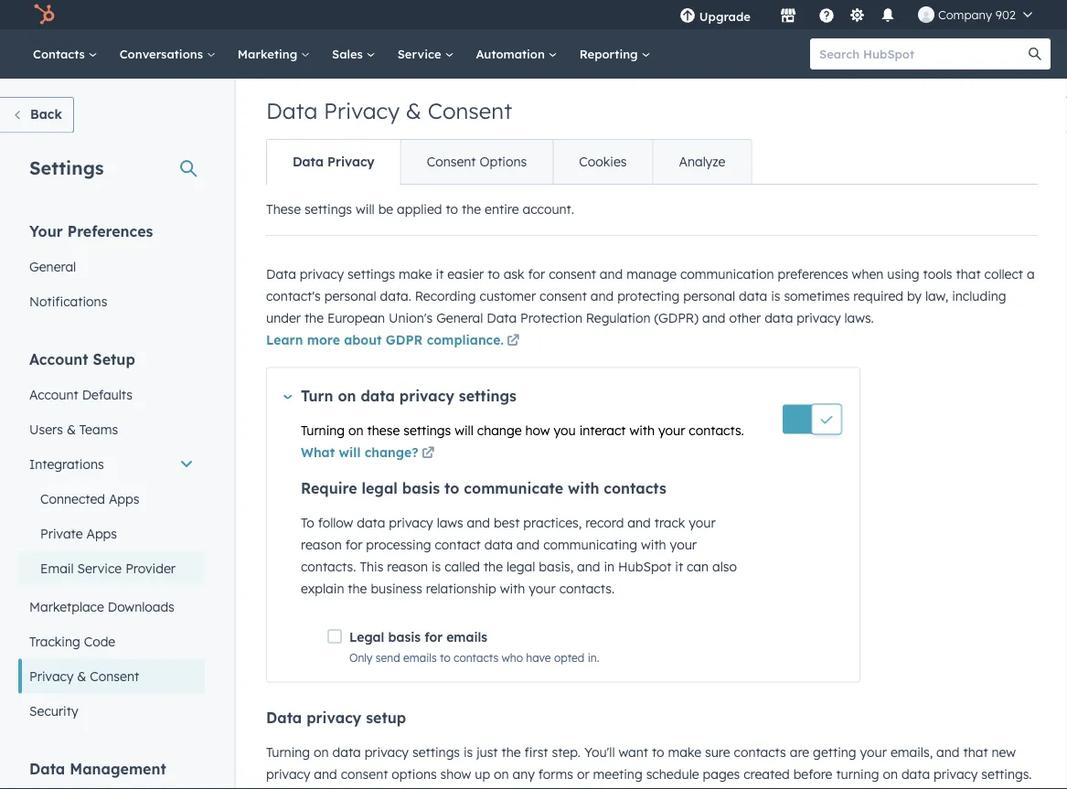 Task type: locate. For each thing, give the bounding box(es) containing it.
0 vertical spatial turning
[[301, 422, 345, 438]]

that inside turning on data privacy settings is just the first step. you'll want to make sure contacts are getting your emails, and that new privacy and consent options show up on any forms or meeting schedule pages created before turning on data privacy settings. you can also customize consent settings to fit your needs. here are some steps you can take.
[[963, 744, 988, 760]]

2 horizontal spatial for
[[528, 266, 545, 282]]

the inside data privacy settings make it easier to ask for consent and manage communication preferences when using tools that collect a contact's personal data. recording customer consent and protecting personal data is sometimes required by law, including under the european union's general data protection regulation (gdpr) and other data privacy laws.
[[304, 310, 324, 326]]

how
[[525, 422, 550, 438]]

0 horizontal spatial is
[[432, 559, 441, 575]]

link opens in a new window image for learn more about gdpr compliance.
[[507, 331, 520, 353]]

more
[[307, 332, 340, 348]]

data down emails,
[[902, 766, 930, 782]]

contacts
[[604, 479, 666, 497], [454, 650, 499, 664], [734, 744, 786, 760]]

0 vertical spatial account
[[29, 350, 88, 368]]

turning
[[836, 766, 879, 782]]

your up the "turning"
[[860, 744, 887, 760]]

will left change
[[455, 422, 474, 438]]

account
[[29, 350, 88, 368], [29, 386, 78, 402]]

with right "interact" on the bottom right
[[629, 422, 655, 438]]

contacts left who
[[454, 650, 499, 664]]

basis up laws
[[402, 479, 440, 497]]

0 vertical spatial make
[[399, 266, 432, 282]]

manage
[[627, 266, 677, 282]]

email
[[40, 560, 74, 576]]

on
[[338, 386, 356, 405], [348, 422, 364, 438], [314, 744, 329, 760], [494, 766, 509, 782], [883, 766, 898, 782]]

2 vertical spatial consent
[[90, 668, 139, 684]]

0 vertical spatial consent
[[428, 97, 512, 124]]

are
[[790, 744, 809, 760], [650, 788, 670, 789]]

settings
[[29, 156, 104, 179]]

to right applied
[[446, 201, 458, 217]]

2 vertical spatial is
[[464, 744, 473, 760]]

2 vertical spatial &
[[77, 668, 86, 684]]

2 account from the top
[[29, 386, 78, 402]]

on right turn
[[338, 386, 356, 405]]

2 vertical spatial will
[[339, 444, 361, 460]]

0 vertical spatial basis
[[402, 479, 440, 497]]

1 horizontal spatial can
[[687, 559, 709, 575]]

make up schedule at the bottom right of page
[[668, 744, 701, 760]]

& down service link
[[406, 97, 422, 124]]

privacy up security
[[29, 668, 74, 684]]

0 vertical spatial emails
[[446, 629, 488, 645]]

that left new on the bottom right
[[963, 744, 988, 760]]

preferences
[[778, 266, 848, 282]]

1 vertical spatial consent
[[427, 154, 476, 170]]

tools
[[923, 266, 952, 282]]

Search HubSpot search field
[[810, 38, 1034, 69]]

emails down legal basis for emails
[[403, 650, 437, 664]]

& down tracking code
[[77, 668, 86, 684]]

settings up data.
[[348, 266, 395, 282]]

service inside email service provider link
[[77, 560, 122, 576]]

consent up consent options
[[428, 97, 512, 124]]

apps for connected apps
[[109, 491, 139, 507]]

1 horizontal spatial you
[[745, 788, 767, 789]]

and left manage
[[600, 266, 623, 282]]

is left the 'called'
[[432, 559, 441, 575]]

european
[[327, 310, 385, 326]]

0 vertical spatial contacts.
[[689, 422, 744, 438]]

teams
[[79, 421, 118, 437]]

1 vertical spatial make
[[668, 744, 701, 760]]

back
[[30, 106, 62, 122]]

2 horizontal spatial can
[[771, 788, 793, 789]]

apps inside 'link'
[[109, 491, 139, 507]]

1 vertical spatial general
[[436, 310, 483, 326]]

1 vertical spatial turning
[[266, 744, 310, 760]]

you'll
[[584, 744, 615, 760]]

only send emails to contacts who have opted in.
[[349, 650, 599, 664]]

can inside to follow data privacy laws and best practices, record and track your reason for processing contact data and communicating with your contacts. this reason is called the legal basis, and in hubspot it can also explain the business relationship with your contacts.
[[687, 559, 709, 575]]

1 horizontal spatial &
[[77, 668, 86, 684]]

0 vertical spatial &
[[406, 97, 422, 124]]

can right the hubspot
[[687, 559, 709, 575]]

on down data privacy setup at the bottom left of page
[[314, 744, 329, 760]]

you down 'created'
[[745, 788, 767, 789]]

company
[[938, 7, 992, 22]]

marketplace downloads link
[[18, 589, 205, 624]]

1 horizontal spatial legal
[[507, 559, 535, 575]]

before
[[793, 766, 833, 782]]

service down 'private apps' link
[[77, 560, 122, 576]]

processing
[[366, 537, 431, 553]]

take.
[[797, 788, 826, 789]]

for right ask
[[528, 266, 545, 282]]

your
[[29, 222, 63, 240]]

0 vertical spatial contacts
[[604, 479, 666, 497]]

0 vertical spatial apps
[[109, 491, 139, 507]]

data for data management
[[29, 759, 65, 778]]

1 horizontal spatial it
[[675, 559, 683, 575]]

1 horizontal spatial personal
[[683, 288, 735, 304]]

make inside data privacy settings make it easier to ask for consent and manage communication preferences when using tools that collect a contact's personal data. recording customer consent and protecting personal data is sometimes required by law, including under the european union's general data protection regulation (gdpr) and other data privacy laws.
[[399, 266, 432, 282]]

turning inside turning on data privacy settings is just the first step. you'll want to make sure contacts are getting your emails, and that new privacy and consent options show up on any forms or meeting schedule pages created before turning on data privacy settings. you can also customize consent settings to fit your needs. here are some steps you can take.
[[266, 744, 310, 760]]

0 vertical spatial it
[[436, 266, 444, 282]]

data up contact's
[[266, 266, 296, 282]]

1 vertical spatial emails
[[403, 650, 437, 664]]

apps down integrations button
[[109, 491, 139, 507]]

company 902 button
[[907, 0, 1043, 29]]

and left track
[[628, 515, 651, 531]]

0 horizontal spatial &
[[67, 421, 76, 437]]

are up before in the bottom of the page
[[790, 744, 809, 760]]

0 horizontal spatial general
[[29, 258, 76, 274]]

to
[[301, 515, 314, 531]]

general inside your preferences element
[[29, 258, 76, 274]]

to follow data privacy laws and best practices, record and track your reason for processing contact data and communicating with your contacts. this reason is called the legal basis, and in hubspot it can also explain the business relationship with your contacts.
[[301, 515, 737, 597]]

data down data privacy setup at the bottom left of page
[[332, 744, 361, 760]]

the right just
[[502, 744, 521, 760]]

0 vertical spatial will
[[356, 201, 375, 217]]

data down marketing 'link'
[[266, 97, 318, 124]]

data up you
[[266, 708, 302, 727]]

privacy up contact's
[[300, 266, 344, 282]]

what will change?
[[301, 444, 419, 460]]

2 horizontal spatial contacts
[[734, 744, 786, 760]]

1 horizontal spatial general
[[436, 310, 483, 326]]

contacts up 'created'
[[734, 744, 786, 760]]

0 vertical spatial service
[[397, 46, 445, 61]]

any
[[513, 766, 535, 782]]

schedule
[[646, 766, 699, 782]]

send
[[376, 650, 400, 664]]

it right the hubspot
[[675, 559, 683, 575]]

for up only send emails to contacts who have opted in.
[[424, 629, 443, 645]]

privacy inside 'link'
[[327, 154, 375, 170]]

data for data privacy settings make it easier to ask for consent and manage communication preferences when using tools that collect a contact's personal data. recording customer consent and protecting personal data is sometimes required by law, including under the european union's general data protection regulation (gdpr) and other data privacy laws.
[[266, 266, 296, 282]]

1 vertical spatial is
[[432, 559, 441, 575]]

personal
[[324, 288, 376, 304], [683, 288, 735, 304]]

1 horizontal spatial is
[[464, 744, 473, 760]]

reason down processing
[[387, 559, 428, 575]]

link opens in a new window image
[[507, 331, 520, 353], [422, 443, 435, 465], [422, 447, 435, 460]]

for inside to follow data privacy laws and best practices, record and track your reason for processing contact data and communicating with your contacts. this reason is called the legal basis, and in hubspot it can also explain the business relationship with your contacts.
[[345, 537, 362, 553]]

0 vertical spatial are
[[790, 744, 809, 760]]

data privacy & consent
[[266, 97, 512, 124]]

1 vertical spatial that
[[963, 744, 988, 760]]

account setup element
[[18, 349, 205, 728]]

legal left 'basis,'
[[507, 559, 535, 575]]

contacts inside turning on data privacy settings is just the first step. you'll want to make sure contacts are getting your emails, and that new privacy and consent options show up on any forms or meeting schedule pages created before turning on data privacy settings. you can also customize consent settings to fit your needs. here are some steps you can take.
[[734, 744, 786, 760]]

apps up email service provider
[[86, 525, 117, 541]]

is inside data privacy settings make it easier to ask for consent and manage communication preferences when using tools that collect a contact's personal data. recording customer consent and protecting personal data is sometimes required by law, including under the european union's general data protection regulation (gdpr) and other data privacy laws.
[[771, 288, 780, 304]]

provider
[[125, 560, 176, 576]]

privacy left settings.
[[934, 766, 978, 782]]

1 vertical spatial apps
[[86, 525, 117, 541]]

1 horizontal spatial make
[[668, 744, 701, 760]]

hubspot link
[[22, 4, 69, 26]]

security link
[[18, 694, 205, 728]]

turn on data privacy settings
[[301, 386, 516, 405]]

turning for turning on these settings will change how you interact with your contacts.
[[301, 422, 345, 438]]

1 horizontal spatial also
[[712, 559, 737, 575]]

make up data.
[[399, 266, 432, 282]]

general down your
[[29, 258, 76, 274]]

account up the users
[[29, 386, 78, 402]]

reason
[[301, 537, 342, 553], [387, 559, 428, 575]]

reason down to
[[301, 537, 342, 553]]

1 horizontal spatial contacts.
[[559, 581, 615, 597]]

on for turning on these settings will change how you interact with your contacts.
[[348, 422, 364, 438]]

0 vertical spatial legal
[[362, 479, 398, 497]]

1 vertical spatial basis
[[388, 629, 421, 645]]

require legal basis to communicate with contacts
[[301, 479, 666, 497]]

1 vertical spatial account
[[29, 386, 78, 402]]

conversations link
[[109, 29, 227, 79]]

contacts up "record"
[[604, 479, 666, 497]]

only
[[349, 650, 373, 664]]

called
[[445, 559, 480, 575]]

for inside data privacy settings make it easier to ask for consent and manage communication preferences when using tools that collect a contact's personal data. recording customer consent and protecting personal data is sometimes required by law, including under the european union's general data protection regulation (gdpr) and other data privacy laws.
[[528, 266, 545, 282]]

data up the these
[[293, 154, 324, 170]]

including
[[952, 288, 1006, 304]]

0 horizontal spatial you
[[554, 422, 576, 438]]

to down any
[[512, 788, 525, 789]]

apps for private apps
[[86, 525, 117, 541]]

2 personal from the left
[[683, 288, 735, 304]]

data down security
[[29, 759, 65, 778]]

on for turn on data privacy settings
[[338, 386, 356, 405]]

1 vertical spatial contacts
[[454, 650, 499, 664]]

law,
[[925, 288, 949, 304]]

apps
[[109, 491, 139, 507], [86, 525, 117, 541]]

compliance.
[[427, 332, 504, 348]]

0 vertical spatial privacy
[[324, 97, 400, 124]]

902
[[996, 7, 1016, 22]]

on right up
[[494, 766, 509, 782]]

your
[[658, 422, 685, 438], [689, 515, 716, 531], [670, 537, 697, 553], [529, 581, 556, 597], [860, 744, 887, 760], [545, 788, 572, 789]]

basis
[[402, 479, 440, 497], [388, 629, 421, 645]]

1 vertical spatial service
[[77, 560, 122, 576]]

service inside service link
[[397, 46, 445, 61]]

1 vertical spatial you
[[745, 788, 767, 789]]

privacy up processing
[[389, 515, 433, 531]]

0 horizontal spatial for
[[345, 537, 362, 553]]

0 horizontal spatial also
[[318, 788, 342, 789]]

2 vertical spatial privacy
[[29, 668, 74, 684]]

also
[[712, 559, 737, 575], [318, 788, 342, 789]]

general up compliance.
[[436, 310, 483, 326]]

0 horizontal spatial are
[[650, 788, 670, 789]]

that up including
[[956, 266, 981, 282]]

notifications link
[[18, 284, 205, 319]]

turning up "what"
[[301, 422, 345, 438]]

options
[[392, 766, 437, 782]]

0 vertical spatial that
[[956, 266, 981, 282]]

link opens in a new window image for what will change?
[[422, 443, 435, 465]]

opted
[[554, 650, 585, 664]]

1 vertical spatial reason
[[387, 559, 428, 575]]

0 horizontal spatial personal
[[324, 288, 376, 304]]

these settings will be applied to the entire account.
[[266, 201, 574, 217]]

1 horizontal spatial service
[[397, 46, 445, 61]]

private apps link
[[18, 516, 205, 551]]

menu containing company 902
[[666, 0, 1045, 29]]

1 horizontal spatial emails
[[446, 629, 488, 645]]

0 horizontal spatial legal
[[362, 479, 398, 497]]

consent left options
[[427, 154, 476, 170]]

will left be in the top left of the page
[[356, 201, 375, 217]]

with up "record"
[[568, 479, 599, 497]]

consent inside 'link'
[[427, 154, 476, 170]]

protecting
[[617, 288, 680, 304]]

1 vertical spatial also
[[318, 788, 342, 789]]

analyze link
[[652, 140, 751, 184]]

data up processing
[[357, 515, 385, 531]]

data for data privacy & consent
[[266, 97, 318, 124]]

1 vertical spatial &
[[67, 421, 76, 437]]

&
[[406, 97, 422, 124], [67, 421, 76, 437], [77, 668, 86, 684]]

data inside 'link'
[[293, 154, 324, 170]]

2 horizontal spatial contacts.
[[689, 422, 744, 438]]

privacy
[[324, 97, 400, 124], [327, 154, 375, 170], [29, 668, 74, 684]]

communicate
[[464, 479, 563, 497]]

general
[[29, 258, 76, 274], [436, 310, 483, 326]]

protection
[[520, 310, 582, 326]]

emails up only send emails to contacts who have opted in.
[[446, 629, 488, 645]]

collect
[[984, 266, 1023, 282]]

your preferences element
[[18, 221, 205, 319]]

0 vertical spatial is
[[771, 288, 780, 304]]

automation
[[476, 46, 548, 61]]

1 vertical spatial contacts.
[[301, 559, 356, 575]]

privacy inside account setup element
[[29, 668, 74, 684]]

it up recording
[[436, 266, 444, 282]]

turning up you
[[266, 744, 310, 760]]

is inside turning on data privacy settings is just the first step. you'll want to make sure contacts are getting your emails, and that new privacy and consent options show up on any forms or meeting schedule pages created before turning on data privacy settings. you can also customize consent settings to fit your needs. here are some steps you can take.
[[464, 744, 473, 760]]

1 account from the top
[[29, 350, 88, 368]]

consent inside account setup element
[[90, 668, 139, 684]]

1 vertical spatial it
[[675, 559, 683, 575]]

notifications
[[29, 293, 107, 309]]

2 horizontal spatial &
[[406, 97, 422, 124]]

service up data privacy & consent
[[397, 46, 445, 61]]

2 vertical spatial contacts
[[734, 744, 786, 760]]

can down 'created'
[[771, 788, 793, 789]]

consent
[[549, 266, 596, 282], [540, 288, 587, 304], [341, 766, 388, 782], [410, 788, 458, 789]]

account for account setup
[[29, 350, 88, 368]]

management
[[70, 759, 166, 778]]

personal down communication
[[683, 288, 735, 304]]

privacy
[[300, 266, 344, 282], [797, 310, 841, 326], [399, 386, 454, 405], [389, 515, 433, 531], [307, 708, 362, 727], [365, 744, 409, 760], [266, 766, 310, 782], [934, 766, 978, 782]]

0 horizontal spatial it
[[436, 266, 444, 282]]

& right the users
[[67, 421, 76, 437]]

some
[[673, 788, 706, 789]]

menu
[[666, 0, 1045, 29]]

is left sometimes
[[771, 288, 780, 304]]

can
[[687, 559, 709, 575], [292, 788, 314, 789], [771, 788, 793, 789]]

users & teams link
[[18, 412, 205, 447]]

basis up send
[[388, 629, 421, 645]]

2 horizontal spatial is
[[771, 288, 780, 304]]

cookies link
[[553, 140, 652, 184]]

navigation
[[266, 139, 752, 185]]

other
[[729, 310, 761, 326]]

legal
[[362, 479, 398, 497], [507, 559, 535, 575]]

your right track
[[689, 515, 716, 531]]

preferences
[[67, 222, 153, 240]]

also left customize on the left bottom
[[318, 788, 342, 789]]

0 vertical spatial general
[[29, 258, 76, 274]]

using
[[887, 266, 920, 282]]

0 vertical spatial also
[[712, 559, 737, 575]]

1 vertical spatial privacy
[[327, 154, 375, 170]]

0 vertical spatial reason
[[301, 537, 342, 553]]

0 horizontal spatial reason
[[301, 537, 342, 553]]

is left just
[[464, 744, 473, 760]]

contacts.
[[689, 422, 744, 438], [301, 559, 356, 575], [559, 581, 615, 597]]

1 vertical spatial legal
[[507, 559, 535, 575]]

0 horizontal spatial service
[[77, 560, 122, 576]]

up
[[475, 766, 490, 782]]

the down this
[[348, 581, 367, 597]]

0 vertical spatial for
[[528, 266, 545, 282]]

email service provider link
[[18, 551, 205, 586]]

step.
[[552, 744, 581, 760]]

privacy down data privacy & consent
[[327, 154, 375, 170]]

account for account defaults
[[29, 386, 78, 402]]

the inside turning on data privacy settings is just the first step. you'll want to make sure contacts are getting your emails, and that new privacy and consent options show up on any forms or meeting schedule pages created before turning on data privacy settings. you can also customize consent settings to fit your needs. here are some steps you can take.
[[502, 744, 521, 760]]

0 horizontal spatial make
[[399, 266, 432, 282]]

emails
[[446, 629, 488, 645], [403, 650, 437, 664]]

legal down the what will change? link
[[362, 479, 398, 497]]

you right how
[[554, 422, 576, 438]]

1 horizontal spatial for
[[424, 629, 443, 645]]

1 vertical spatial for
[[345, 537, 362, 553]]

relationship
[[426, 581, 496, 597]]

it inside to follow data privacy laws and best practices, record and track your reason for processing contact data and communicating with your contacts. this reason is called the legal basis, and in hubspot it can also explain the business relationship with your contacts.
[[675, 559, 683, 575]]

upgrade image
[[679, 8, 696, 25]]



Task type: describe. For each thing, give the bounding box(es) containing it.
show
[[440, 766, 471, 782]]

created
[[744, 766, 790, 782]]

new
[[992, 744, 1016, 760]]

laws.
[[845, 310, 874, 326]]

search button
[[1020, 38, 1051, 69]]

integrations button
[[18, 447, 205, 481]]

contact's
[[266, 288, 321, 304]]

and left other
[[702, 310, 726, 326]]

gdpr
[[386, 332, 423, 348]]

follow
[[318, 515, 353, 531]]

turn
[[301, 386, 333, 405]]

downloads
[[108, 599, 174, 615]]

first
[[524, 744, 548, 760]]

company 902
[[938, 7, 1016, 22]]

code
[[84, 633, 115, 649]]

connected
[[40, 491, 105, 507]]

link opens in a new window image
[[507, 335, 520, 348]]

settings inside data privacy settings make it easier to ask for consent and manage communication preferences when using tools that collect a contact's personal data. recording customer consent and protecting personal data is sometimes required by law, including under the european union's general data protection regulation (gdpr) and other data privacy laws.
[[348, 266, 395, 282]]

data down best
[[484, 537, 513, 553]]

to down legal basis for emails
[[440, 650, 451, 664]]

on down emails,
[[883, 766, 898, 782]]

the right the 'called'
[[484, 559, 503, 575]]

privacy up the these
[[399, 386, 454, 405]]

is inside to follow data privacy laws and best practices, record and track your reason for processing contact data and communicating with your contacts. this reason is called the legal basis, and in hubspot it can also explain the business relationship with your contacts.
[[432, 559, 441, 575]]

settings down turn on data privacy settings
[[403, 422, 451, 438]]

legal inside to follow data privacy laws and best practices, record and track your reason for processing contact data and communicating with your contacts. this reason is called the legal basis, and in hubspot it can also explain the business relationship with your contacts.
[[507, 559, 535, 575]]

settings image
[[849, 8, 865, 24]]

practices,
[[523, 515, 582, 531]]

and down best
[[516, 537, 540, 553]]

marketplace
[[29, 599, 104, 615]]

when
[[852, 266, 884, 282]]

have
[[526, 650, 551, 664]]

security
[[29, 703, 78, 719]]

require
[[301, 479, 357, 497]]

sometimes
[[784, 288, 850, 304]]

data up the these
[[361, 386, 395, 405]]

caret image
[[284, 395, 292, 399]]

users
[[29, 421, 63, 437]]

on for turning on data privacy settings is just the first step. you'll want to make sure contacts are getting your emails, and that new privacy and consent options show up on any forms or meeting schedule pages created before turning on data privacy settings. you can also customize consent settings to fit your needs. here are some steps you can take.
[[314, 744, 329, 760]]

0 vertical spatial you
[[554, 422, 576, 438]]

service link
[[387, 29, 465, 79]]

reporting
[[580, 46, 641, 61]]

notifications image
[[880, 8, 896, 25]]

easier
[[447, 266, 484, 282]]

1 vertical spatial are
[[650, 788, 670, 789]]

learn more about gdpr compliance. link
[[266, 331, 523, 353]]

fit
[[529, 788, 541, 789]]

union's
[[389, 310, 433, 326]]

privacy left setup
[[307, 708, 362, 727]]

& for teams
[[67, 421, 76, 437]]

1 horizontal spatial reason
[[387, 559, 428, 575]]

about
[[344, 332, 382, 348]]

and up regulation
[[591, 288, 614, 304]]

privacy up you
[[266, 766, 310, 782]]

upgrade
[[699, 9, 751, 24]]

data management element
[[29, 759, 205, 789]]

it inside data privacy settings make it easier to ask for consent and manage communication preferences when using tools that collect a contact's personal data. recording customer consent and protecting personal data is sometimes required by law, including under the european union's general data protection regulation (gdpr) and other data privacy laws.
[[436, 266, 444, 282]]

2 vertical spatial for
[[424, 629, 443, 645]]

customer
[[480, 288, 536, 304]]

account defaults
[[29, 386, 133, 402]]

private apps
[[40, 525, 117, 541]]

change
[[477, 422, 522, 438]]

data down customer
[[487, 310, 517, 326]]

tracking code link
[[18, 624, 205, 659]]

settings up change
[[459, 386, 516, 405]]

your down forms on the right of page
[[545, 788, 572, 789]]

cookies
[[579, 154, 627, 170]]

connected apps
[[40, 491, 139, 507]]

setup
[[93, 350, 135, 368]]

data up other
[[739, 288, 767, 304]]

also inside to follow data privacy laws and best practices, record and track your reason for processing contact data and communicating with your contacts. this reason is called the legal basis, and in hubspot it can also explain the business relationship with your contacts.
[[712, 559, 737, 575]]

automation link
[[465, 29, 569, 79]]

2 vertical spatial contacts.
[[559, 581, 615, 597]]

connected apps link
[[18, 481, 205, 516]]

communication
[[680, 266, 774, 282]]

change?
[[365, 444, 419, 460]]

and right emails,
[[936, 744, 960, 760]]

to up laws
[[445, 479, 459, 497]]

you inside turning on data privacy settings is just the first step. you'll want to make sure contacts are getting your emails, and that new privacy and consent options show up on any forms or meeting schedule pages created before turning on data privacy settings. you can also customize consent settings to fit your needs. here are some steps you can take.
[[745, 788, 767, 789]]

make inside turning on data privacy settings is just the first step. you'll want to make sure contacts are getting your emails, and that new privacy and consent options show up on any forms or meeting schedule pages created before turning on data privacy settings. you can also customize consent settings to fit your needs. here are some steps you can take.
[[668, 744, 701, 760]]

settings down up
[[461, 788, 509, 789]]

mateo roberts image
[[918, 6, 934, 23]]

link opens in a new window image inside the what will change? link
[[422, 447, 435, 460]]

business
[[371, 581, 422, 597]]

data.
[[380, 288, 411, 304]]

entire
[[485, 201, 519, 217]]

settings up show
[[412, 744, 460, 760]]

laws
[[437, 515, 463, 531]]

consent options link
[[400, 140, 553, 184]]

marketing
[[238, 46, 301, 61]]

0 horizontal spatial contacts
[[454, 650, 499, 664]]

turning for turning on data privacy settings is just the first step. you'll want to make sure contacts are getting your emails, and that new privacy and consent options show up on any forms or meeting schedule pages created before turning on data privacy settings. you can also customize consent settings to fit your needs. here are some steps you can take.
[[266, 744, 310, 760]]

privacy down setup
[[365, 744, 409, 760]]

data for data privacy
[[293, 154, 324, 170]]

back link
[[0, 97, 74, 133]]

and left best
[[467, 515, 490, 531]]

learn
[[266, 332, 303, 348]]

with up the hubspot
[[641, 537, 666, 553]]

settings link
[[846, 5, 869, 24]]

0 horizontal spatial emails
[[403, 650, 437, 664]]

these
[[367, 422, 400, 438]]

navigation containing data privacy
[[266, 139, 752, 185]]

privacy inside to follow data privacy laws and best practices, record and track your reason for processing contact data and communicating with your contacts. this reason is called the legal basis, and in hubspot it can also explain the business relationship with your contacts.
[[389, 515, 433, 531]]

1 horizontal spatial are
[[790, 744, 809, 760]]

under
[[266, 310, 301, 326]]

ask
[[504, 266, 525, 282]]

general inside data privacy settings make it easier to ask for consent and manage communication preferences when using tools that collect a contact's personal data. recording customer consent and protecting personal data is sometimes required by law, including under the european union's general data protection regulation (gdpr) and other data privacy laws.
[[436, 310, 483, 326]]

help button
[[811, 0, 842, 29]]

to right want
[[652, 744, 664, 760]]

these
[[266, 201, 301, 217]]

your right "interact" on the bottom right
[[658, 422, 685, 438]]

tracking
[[29, 633, 80, 649]]

your down 'basis,'
[[529, 581, 556, 597]]

forms
[[538, 766, 573, 782]]

private
[[40, 525, 83, 541]]

legal
[[349, 629, 384, 645]]

a
[[1027, 266, 1035, 282]]

notifications button
[[872, 0, 903, 29]]

basis,
[[539, 559, 574, 575]]

data management
[[29, 759, 166, 778]]

sales
[[332, 46, 366, 61]]

your down track
[[670, 537, 697, 553]]

here
[[618, 788, 646, 789]]

and down data privacy setup at the bottom left of page
[[314, 766, 337, 782]]

getting
[[813, 744, 857, 760]]

privacy for data privacy & consent
[[324, 97, 400, 124]]

marketplaces button
[[769, 0, 807, 29]]

help image
[[818, 8, 835, 25]]

analyze
[[679, 154, 726, 170]]

and left in
[[577, 559, 600, 575]]

1 vertical spatial will
[[455, 422, 474, 438]]

that inside data privacy settings make it easier to ask for consent and manage communication preferences when using tools that collect a contact's personal data. recording customer consent and protecting personal data is sometimes required by law, including under the european union's general data protection regulation (gdpr) and other data privacy laws.
[[956, 266, 981, 282]]

search image
[[1029, 48, 1042, 60]]

pages
[[703, 766, 740, 782]]

you
[[266, 788, 289, 789]]

marketplaces image
[[780, 8, 796, 25]]

& for consent
[[77, 668, 86, 684]]

privacy for data privacy
[[327, 154, 375, 170]]

tracking code
[[29, 633, 115, 649]]

communicating
[[543, 537, 637, 553]]

hubspot image
[[33, 4, 55, 26]]

account.
[[523, 201, 574, 217]]

1 personal from the left
[[324, 288, 376, 304]]

track
[[654, 515, 685, 531]]

privacy down sometimes
[[797, 310, 841, 326]]

also inside turning on data privacy settings is just the first step. you'll want to make sure contacts are getting your emails, and that new privacy and consent options show up on any forms or meeting schedule pages created before turning on data privacy settings. you can also customize consent settings to fit your needs. here are some steps you can take.
[[318, 788, 342, 789]]

in
[[604, 559, 615, 575]]

to inside data privacy settings make it easier to ask for consent and manage communication preferences when using tools that collect a contact's personal data. recording customer consent and protecting personal data is sometimes required by law, including under the european union's general data protection regulation (gdpr) and other data privacy laws.
[[488, 266, 500, 282]]

data for data privacy setup
[[266, 708, 302, 727]]

hubspot
[[618, 559, 672, 575]]

data privacy link
[[267, 140, 400, 184]]

data privacy settings make it easier to ask for consent and manage communication preferences when using tools that collect a contact's personal data. recording customer consent and protecting personal data is sometimes required by law, including under the european union's general data protection regulation (gdpr) and other data privacy laws.
[[266, 266, 1035, 326]]

0 horizontal spatial contacts.
[[301, 559, 356, 575]]

0 horizontal spatial can
[[292, 788, 314, 789]]

options
[[480, 154, 527, 170]]

with right relationship
[[500, 581, 525, 597]]

legal basis for emails
[[349, 629, 488, 645]]

the left entire
[[462, 201, 481, 217]]

privacy & consent link
[[18, 659, 205, 694]]

emails,
[[891, 744, 933, 760]]

1 horizontal spatial contacts
[[604, 479, 666, 497]]

settings right the these
[[305, 201, 352, 217]]

data right other
[[765, 310, 793, 326]]



Task type: vqa. For each thing, say whether or not it's contained in the screenshot.
Show pipeline health and sales velocity metrics in default deal views.'s Learn more.
no



